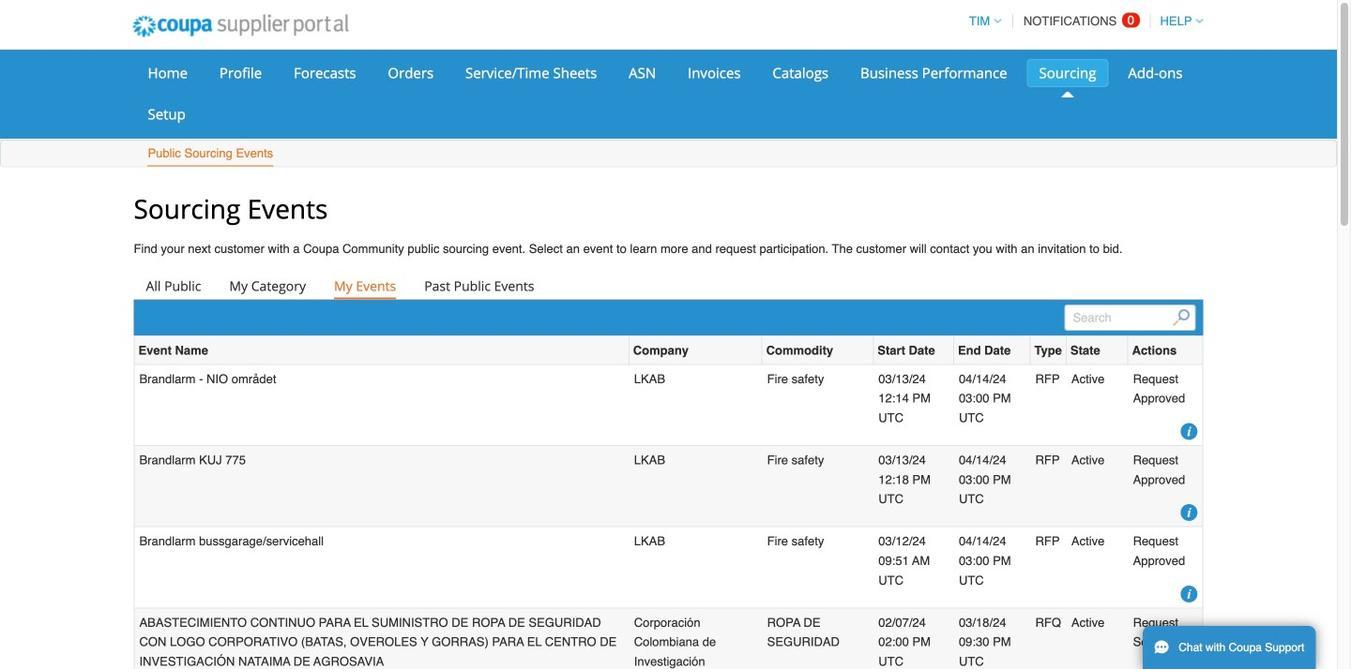 Task type: locate. For each thing, give the bounding box(es) containing it.
navigation
[[961, 3, 1203, 39]]

tab list
[[134, 273, 1203, 299]]

search image
[[1173, 309, 1190, 326]]



Task type: vqa. For each thing, say whether or not it's contained in the screenshot.
'Participation' related to 10/06/23 02:30 A
no



Task type: describe. For each thing, give the bounding box(es) containing it.
Search text field
[[1065, 305, 1196, 331]]

coupa supplier portal image
[[120, 3, 361, 50]]



